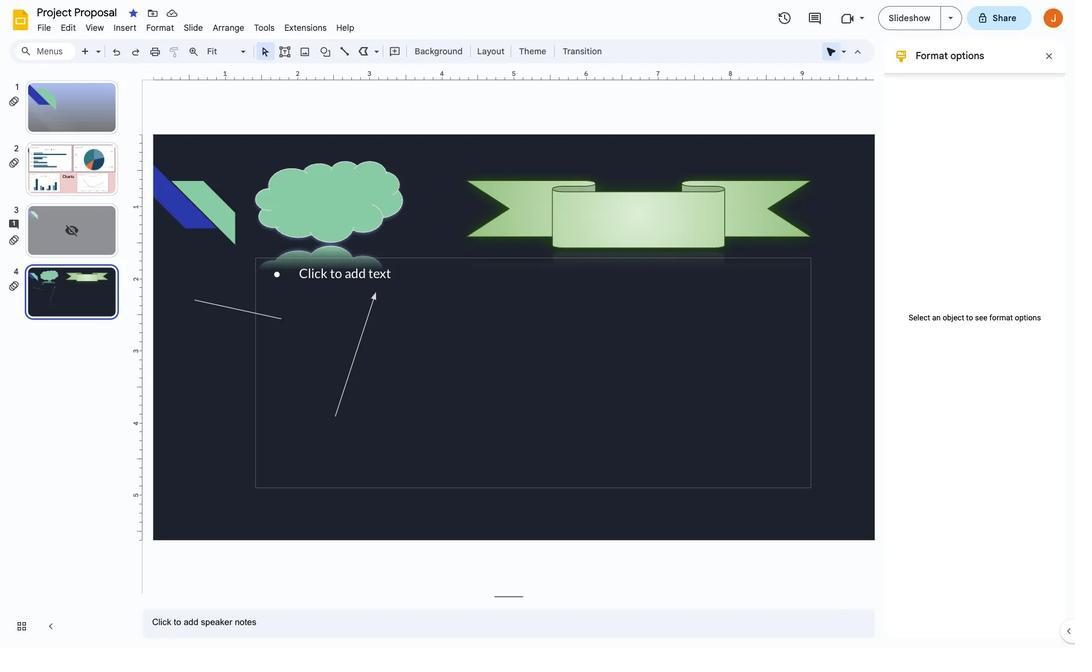Task type: vqa. For each thing, say whether or not it's contained in the screenshot.
select an object to see format options
yes



Task type: locate. For each thing, give the bounding box(es) containing it.
menu bar
[[33, 16, 359, 36]]

layout
[[477, 46, 505, 57]]

slideshow button
[[879, 6, 941, 30]]

insert
[[114, 22, 137, 33]]

format options
[[916, 50, 985, 62]]

layout button
[[474, 42, 509, 60]]

view
[[86, 22, 104, 33]]

format inside menu item
[[146, 22, 174, 33]]

1 horizontal spatial options
[[1016, 314, 1042, 323]]

options down presentation options image
[[951, 50, 985, 62]]

format down slideshow
[[916, 50, 949, 62]]

format for format
[[146, 22, 174, 33]]

tools menu item
[[249, 21, 280, 35]]

0 horizontal spatial options
[[951, 50, 985, 62]]

edit
[[61, 22, 76, 33]]

format left slide
[[146, 22, 174, 33]]

file menu item
[[33, 21, 56, 35]]

menu bar banner
[[0, 0, 1076, 649]]

arrange
[[213, 22, 245, 33]]

slide
[[184, 22, 203, 33]]

file
[[37, 22, 51, 33]]

view menu item
[[81, 21, 109, 35]]

see
[[976, 314, 988, 323]]

main toolbar
[[75, 42, 608, 60]]

arrange menu item
[[208, 21, 249, 35]]

insert image image
[[298, 43, 312, 60]]

background button
[[410, 42, 468, 60]]

1 vertical spatial format
[[916, 50, 949, 62]]

format options section
[[885, 39, 1066, 639]]

Zoom field
[[204, 43, 251, 60]]

0 vertical spatial options
[[951, 50, 985, 62]]

format inside section
[[916, 50, 949, 62]]

select an object to see format options element
[[903, 314, 1048, 323]]

0 vertical spatial format
[[146, 22, 174, 33]]

Rename text field
[[33, 5, 124, 19]]

options
[[951, 50, 985, 62], [1016, 314, 1042, 323]]

options right the format on the right of page
[[1016, 314, 1042, 323]]

0 horizontal spatial format
[[146, 22, 174, 33]]

help menu item
[[332, 21, 359, 35]]

1 horizontal spatial format
[[916, 50, 949, 62]]

shape image
[[319, 43, 333, 60]]

format for format options
[[916, 50, 949, 62]]

menu bar containing file
[[33, 16, 359, 36]]

mode and view toolbar
[[822, 39, 868, 63]]

select an object to see format options
[[909, 314, 1042, 323]]

navigation
[[0, 68, 133, 649]]

Zoom text field
[[205, 43, 239, 60]]

format
[[146, 22, 174, 33], [916, 50, 949, 62]]

navigation inside format options application
[[0, 68, 133, 649]]



Task type: describe. For each thing, give the bounding box(es) containing it.
background
[[415, 46, 463, 57]]

help
[[337, 22, 355, 33]]

select line image
[[371, 43, 379, 48]]

share button
[[967, 6, 1032, 30]]

tools
[[254, 22, 275, 33]]

insert menu item
[[109, 21, 141, 35]]

1 vertical spatial options
[[1016, 314, 1042, 323]]

to
[[967, 314, 974, 323]]

extensions
[[285, 22, 327, 33]]

edit menu item
[[56, 21, 81, 35]]

format menu item
[[141, 21, 179, 35]]

slide menu item
[[179, 21, 208, 35]]

transition
[[563, 46, 602, 57]]

format
[[990, 314, 1014, 323]]

object
[[943, 314, 965, 323]]

extensions menu item
[[280, 21, 332, 35]]

new slide with layout image
[[93, 43, 101, 48]]

select
[[909, 314, 931, 323]]

format options application
[[0, 0, 1076, 649]]

theme
[[519, 46, 547, 57]]

transition button
[[558, 42, 608, 60]]

Star checkbox
[[125, 5, 142, 22]]

an
[[933, 314, 941, 323]]

live pointer settings image
[[839, 43, 847, 48]]

slideshow
[[889, 13, 931, 24]]

presentation options image
[[949, 17, 953, 19]]

share
[[993, 13, 1017, 24]]

menu bar inside menu bar banner
[[33, 16, 359, 36]]

Menus field
[[15, 43, 76, 60]]

theme button
[[514, 42, 552, 60]]



